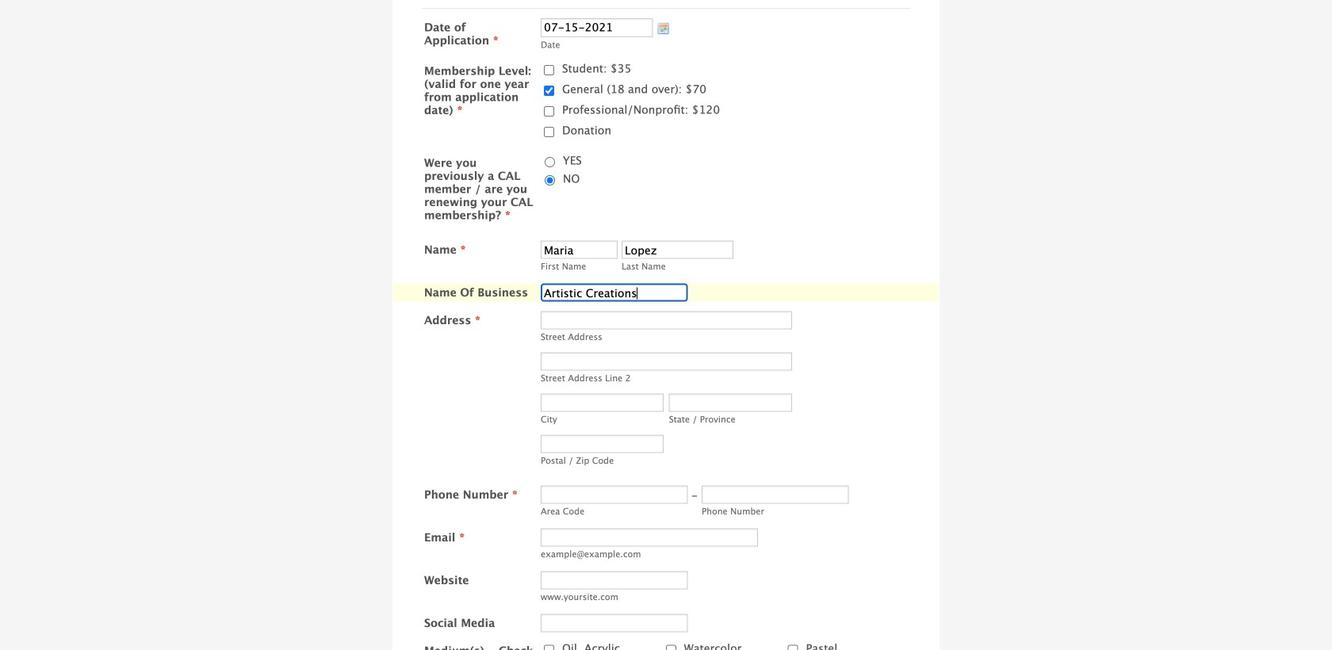 Task type: vqa. For each thing, say whether or not it's contained in the screenshot.
 text box
yes



Task type: describe. For each thing, give the bounding box(es) containing it.
pick a date image
[[657, 22, 670, 35]]

1 group from the top
[[541, 62, 910, 140]]

2 group from the top
[[541, 154, 910, 186]]



Task type: locate. For each thing, give the bounding box(es) containing it.
0 vertical spatial group
[[541, 62, 910, 140]]

None checkbox
[[544, 86, 554, 96], [544, 127, 554, 137], [544, 645, 554, 650], [544, 86, 554, 96], [544, 127, 554, 137], [544, 645, 554, 650]]

None radio
[[545, 175, 555, 186]]

  text field
[[541, 571, 688, 590]]

None checkbox
[[544, 65, 554, 75], [544, 106, 554, 117], [666, 645, 676, 650], [788, 645, 798, 650], [544, 65, 554, 75], [544, 106, 554, 117], [666, 645, 676, 650], [788, 645, 798, 650]]

None telephone field
[[702, 486, 849, 504]]

None text field
[[541, 241, 618, 259], [541, 283, 688, 302], [541, 311, 792, 329], [669, 394, 792, 412], [541, 614, 688, 632], [541, 241, 618, 259], [541, 283, 688, 302], [541, 311, 792, 329], [669, 394, 792, 412], [541, 614, 688, 632]]

None text field
[[622, 241, 734, 259], [541, 352, 792, 371], [541, 394, 664, 412], [541, 435, 664, 453], [622, 241, 734, 259], [541, 352, 792, 371], [541, 394, 664, 412], [541, 435, 664, 453]]

mm-dd-yyyy text field
[[541, 18, 653, 37]]

group
[[541, 62, 910, 140], [541, 154, 910, 186], [541, 642, 907, 650]]

None telephone field
[[541, 486, 688, 504]]

None radio
[[545, 157, 555, 167]]

None email field
[[541, 529, 758, 547]]

2 vertical spatial group
[[541, 642, 907, 650]]

1 vertical spatial group
[[541, 154, 910, 186]]

3 group from the top
[[541, 642, 907, 650]]



